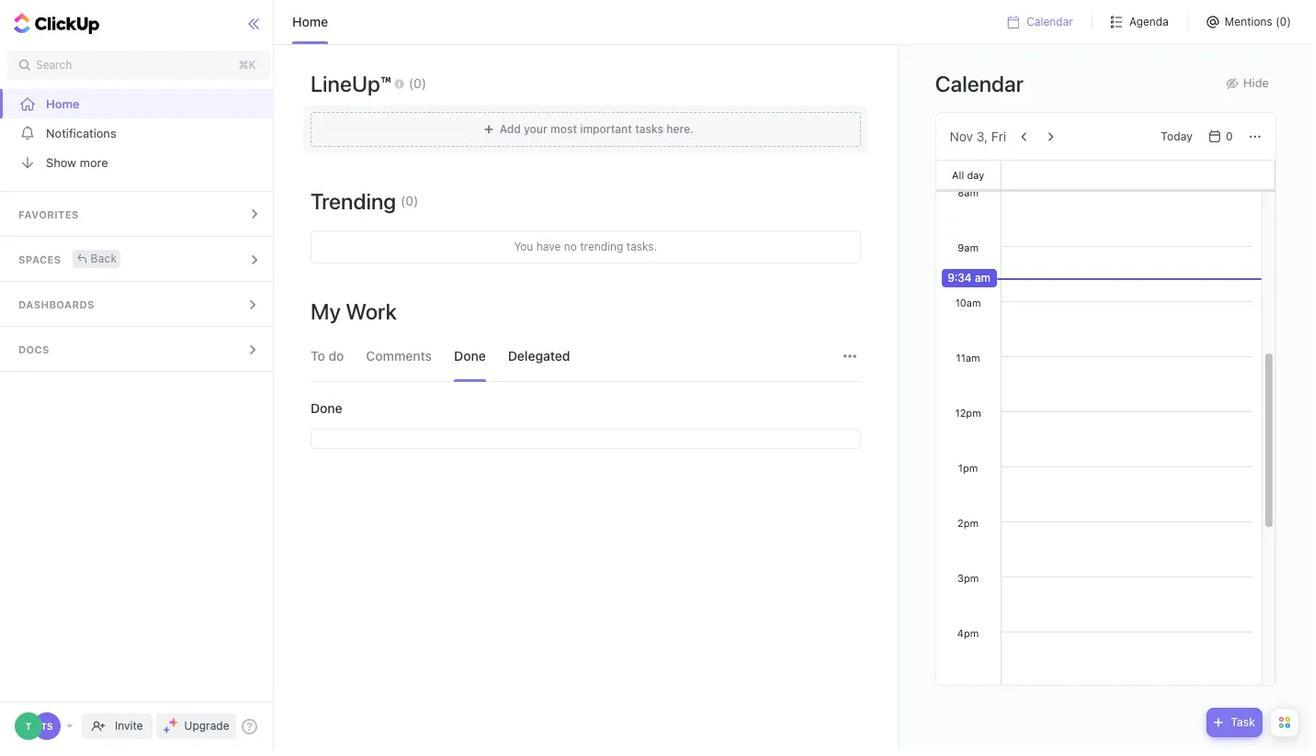 Task type: vqa. For each thing, say whether or not it's contained in the screenshot.
24 hour
no



Task type: describe. For each thing, give the bounding box(es) containing it.
delegated button
[[508, 332, 570, 381]]

⌘k
[[239, 58, 256, 72]]

upgrade link
[[156, 714, 237, 740]]

0 horizontal spatial calendar
[[935, 70, 1024, 96]]

notifications link
[[0, 119, 278, 148]]

important
[[580, 122, 632, 136]]

3,
[[977, 128, 988, 144]]

3pm
[[958, 573, 979, 585]]

done inside my work tab list
[[454, 348, 486, 364]]

nov
[[950, 128, 973, 144]]

fri
[[992, 128, 1007, 144]]

done button
[[454, 332, 486, 381]]

to do button
[[311, 332, 344, 381]]

9:34
[[948, 271, 972, 285]]

8am
[[958, 187, 979, 199]]

0 horizontal spatial done
[[311, 401, 343, 416]]

add your most important tasks here. button
[[303, 106, 868, 153]]

task
[[1231, 716, 1256, 730]]

all day
[[952, 169, 985, 181]]

search
[[36, 58, 72, 72]]

back
[[91, 251, 117, 265]]

sidebar navigation
[[0, 0, 278, 751]]

to do
[[311, 348, 344, 364]]

(0) for mentions
[[1276, 15, 1291, 28]]

you have no trending tasks.
[[514, 240, 657, 254]]

9:34 am
[[948, 271, 991, 285]]

spaces
[[18, 254, 61, 266]]

work
[[346, 299, 397, 324]]

day
[[967, 169, 985, 181]]

docs
[[18, 344, 49, 356]]

today
[[1161, 129, 1193, 143]]

upgrade
[[184, 720, 229, 733]]

tasks.
[[627, 240, 657, 254]]

12pm
[[955, 407, 981, 419]]

am
[[975, 271, 991, 285]]

favorites
[[18, 209, 79, 221]]

my work
[[311, 299, 397, 324]]

t
[[25, 722, 32, 733]]

1 horizontal spatial home
[[292, 14, 328, 29]]

do
[[329, 348, 344, 364]]

ts
[[41, 722, 53, 733]]

9am
[[958, 242, 979, 254]]

mentions (0)
[[1225, 15, 1291, 28]]

more
[[80, 155, 108, 170]]

agenda
[[1130, 15, 1169, 28]]

(0) for trending
[[401, 193, 418, 209]]

5pm
[[958, 683, 979, 695]]

no
[[564, 240, 577, 254]]

today button
[[1154, 125, 1200, 148]]

show
[[46, 155, 76, 170]]



Task type: locate. For each thing, give the bounding box(es) containing it.
1pm
[[958, 462, 978, 474]]

sparkle svg 2 image
[[163, 727, 170, 734]]

nov 3, fri
[[950, 128, 1007, 144]]

home inside the sidebar navigation
[[46, 96, 80, 111]]

tasks
[[635, 122, 664, 136]]

home link
[[0, 89, 278, 119]]

have
[[537, 240, 561, 254]]

dashboards
[[18, 299, 94, 311]]

(0) right trending
[[401, 193, 418, 209]]

1 horizontal spatial calendar
[[1027, 15, 1073, 28]]

calendar
[[1027, 15, 1073, 28], [935, 70, 1024, 96]]

my work tab list
[[301, 332, 870, 381]]

favorites button
[[0, 192, 278, 236]]

home up the notifications at the left of page
[[46, 96, 80, 111]]

your
[[524, 122, 548, 136]]

0 button
[[1204, 125, 1241, 148]]

hide
[[1244, 75, 1269, 90]]

all
[[952, 169, 964, 181]]

delegated
[[508, 348, 570, 364]]

you
[[514, 240, 533, 254]]

11am
[[956, 352, 980, 364]]

done down to do button
[[311, 401, 343, 416]]

4pm
[[958, 628, 979, 640]]

1 vertical spatial done
[[311, 401, 343, 416]]

1 horizontal spatial done
[[454, 348, 486, 364]]

trending
[[311, 188, 396, 214]]

1 vertical spatial calendar
[[935, 70, 1024, 96]]

invite
[[115, 720, 143, 733]]

my
[[311, 299, 341, 324]]

home
[[292, 14, 328, 29], [46, 96, 80, 111]]

most
[[551, 122, 577, 136]]

comments button
[[366, 332, 432, 381]]

nov 3, fri button
[[950, 128, 1007, 144]]

add your most important tasks here.
[[500, 122, 694, 136]]

0 vertical spatial calendar
[[1027, 15, 1073, 28]]

mentions
[[1225, 15, 1273, 28]]

0 vertical spatial done
[[454, 348, 486, 364]]

10am
[[956, 297, 981, 309]]

trending
[[580, 240, 624, 254]]

0 vertical spatial (0)
[[1276, 15, 1291, 28]]

(0) right lineup
[[409, 75, 426, 91]]

(0)
[[1276, 15, 1291, 28], [409, 75, 426, 91], [401, 193, 418, 209]]

here.
[[667, 122, 694, 136]]

2 vertical spatial (0)
[[401, 193, 418, 209]]

0 horizontal spatial home
[[46, 96, 80, 111]]

home up lineup
[[292, 14, 328, 29]]

trending (0)
[[311, 188, 418, 214]]

comments
[[366, 348, 432, 364]]

1 vertical spatial (0)
[[409, 75, 426, 91]]

2pm
[[958, 517, 979, 529]]

done left delegated
[[454, 348, 486, 364]]

show more
[[46, 155, 108, 170]]

add
[[500, 122, 521, 136]]

back link
[[72, 250, 121, 268]]

0 vertical spatial home
[[292, 14, 328, 29]]

1 vertical spatial home
[[46, 96, 80, 111]]

done
[[454, 348, 486, 364], [311, 401, 343, 416]]

(0) inside trending (0)
[[401, 193, 418, 209]]

notifications
[[46, 125, 116, 140]]

0
[[1226, 129, 1233, 143]]

sparkle svg 1 image
[[169, 719, 178, 728]]

(0) right mentions
[[1276, 15, 1291, 28]]

to
[[311, 348, 325, 364]]

lineup
[[311, 71, 380, 97]]



